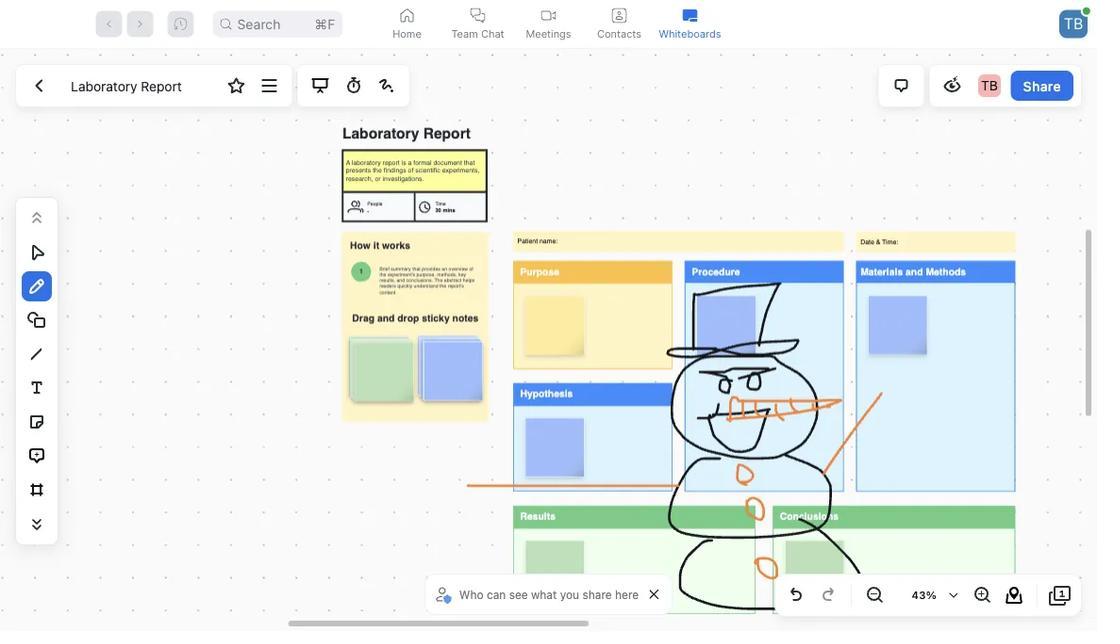 Task type: describe. For each thing, give the bounding box(es) containing it.
meetings button
[[513, 0, 584, 48]]

contacts
[[597, 27, 641, 40]]

team
[[451, 27, 478, 40]]

contacts button
[[584, 0, 655, 48]]

profile contact image
[[612, 8, 627, 23]]

whiteboards button
[[655, 0, 725, 48]]

chat
[[481, 27, 504, 40]]

home
[[393, 27, 421, 40]]

team chat button
[[442, 0, 513, 48]]

profile contact image
[[612, 8, 627, 23]]

whiteboards
[[659, 27, 721, 40]]

tb
[[1064, 15, 1083, 33]]

meetings
[[526, 27, 571, 40]]



Task type: vqa. For each thing, say whether or not it's contained in the screenshot.
bottom My Meeting element
no



Task type: locate. For each thing, give the bounding box(es) containing it.
tab list containing home
[[372, 0, 725, 48]]

team chat image
[[470, 8, 485, 23]]

team chat image
[[470, 8, 485, 23]]

home button
[[372, 0, 442, 48]]

home small image
[[399, 8, 415, 23], [399, 8, 415, 23]]

magnifier image
[[220, 18, 231, 30]]

⌘f
[[314, 16, 335, 32]]

video on image
[[541, 8, 556, 23], [541, 8, 556, 23]]

search
[[237, 16, 281, 32]]

whiteboard small image
[[682, 8, 698, 23]]

online image
[[1083, 7, 1090, 15], [1083, 7, 1090, 15]]

team chat
[[451, 27, 504, 40]]

whiteboard small image
[[682, 8, 698, 23]]

magnifier image
[[220, 18, 231, 30]]

tab list
[[372, 0, 725, 48]]



